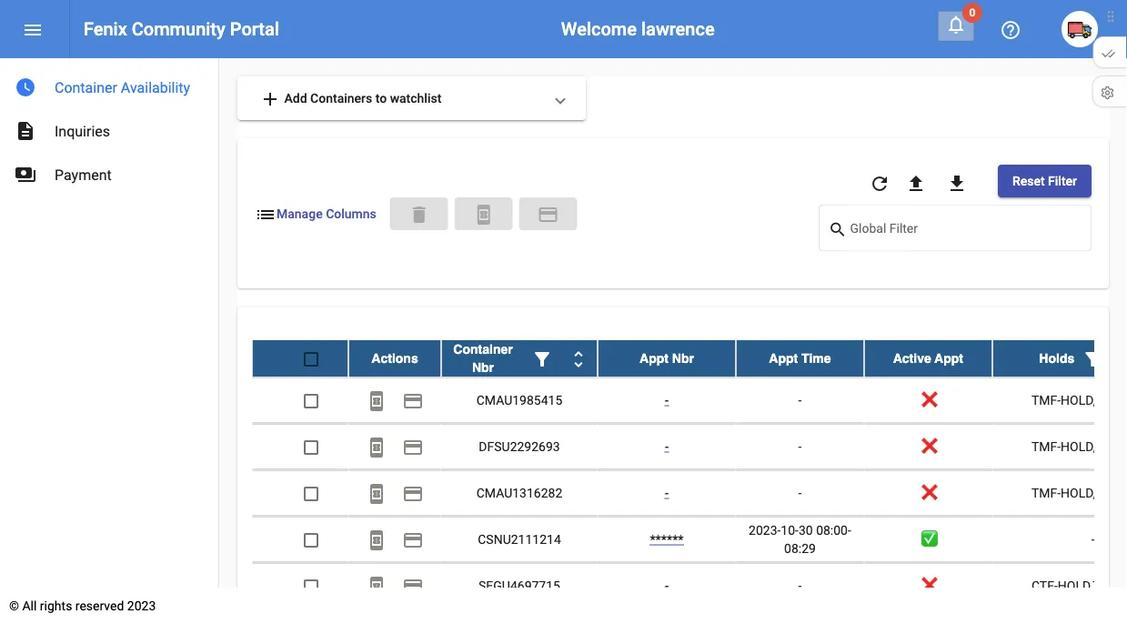 Task type: locate. For each thing, give the bounding box(es) containing it.
row containing filter_alt
[[252, 340, 1128, 377]]

payment button for dfsu2292693
[[395, 428, 431, 465]]

payment for csnu2111214
[[402, 529, 424, 551]]

tmf-hold,ctf-h
[[1032, 392, 1128, 407], [1032, 439, 1128, 454], [1032, 485, 1128, 500]]

-
[[665, 392, 669, 407], [799, 392, 802, 407], [665, 439, 669, 454], [799, 439, 802, 454], [665, 485, 669, 500], [799, 485, 802, 500], [1092, 532, 1096, 547], [665, 578, 669, 593], [799, 578, 802, 593]]

2 vertical spatial hold,ctf-
[[1061, 485, 1123, 500]]

3 h from the top
[[1123, 485, 1128, 500]]

appt time
[[769, 351, 832, 366]]

list manage columns
[[255, 204, 377, 225]]

nbr
[[673, 351, 694, 366], [472, 360, 494, 375]]

book_online
[[473, 204, 495, 225], [366, 390, 388, 412], [366, 436, 388, 458], [366, 483, 388, 505], [366, 529, 388, 551], [366, 576, 388, 597]]

description
[[15, 120, 36, 142]]

no color image
[[946, 14, 968, 35], [15, 76, 36, 98], [259, 88, 281, 110], [15, 164, 36, 186], [906, 173, 927, 195], [947, 173, 968, 195], [255, 204, 277, 225], [473, 204, 495, 225], [538, 204, 559, 225], [532, 348, 553, 370], [366, 390, 388, 412], [402, 390, 424, 412], [402, 483, 424, 505], [366, 529, 388, 551], [366, 576, 388, 597], [402, 576, 424, 597]]

payment button for segu4697715
[[395, 568, 431, 604]]

watchlist
[[390, 91, 442, 106]]

nbr for container nbr
[[472, 360, 494, 375]]

active appt
[[894, 351, 964, 366]]

- link for segu4697715
[[665, 578, 669, 593]]

© all rights reserved 2023
[[9, 598, 156, 614]]

0 vertical spatial hold,ctf-
[[1061, 392, 1123, 407]]

fenix
[[84, 18, 127, 40]]

container for availability
[[55, 79, 117, 96]]

2 - link from the top
[[665, 439, 669, 454]]

appt left time
[[769, 351, 798, 366]]

no color image containing menu
[[22, 19, 44, 41]]

0 horizontal spatial appt
[[640, 351, 669, 366]]

payment button for cmau1316282
[[395, 475, 431, 511]]

3 - link from the top
[[665, 485, 669, 500]]

1 tmf-hold,ctf-h from the top
[[1032, 392, 1128, 407]]

tmf-hold,ctf-h for cmau1985415
[[1032, 392, 1128, 407]]

tmf-
[[1032, 392, 1061, 407], [1032, 439, 1061, 454], [1032, 485, 1061, 500]]

file_download
[[947, 173, 968, 195]]

filter_alt button for container nbr
[[524, 340, 561, 376]]

no color image containing refresh
[[869, 173, 891, 195]]

- link for cmau1985415
[[665, 392, 669, 407]]

1 horizontal spatial nbr
[[673, 351, 694, 366]]

1 vertical spatial tmf-
[[1032, 439, 1061, 454]]

no color image containing file_download
[[947, 173, 968, 195]]

grid
[[252, 340, 1128, 624]]

no color image containing filter_alt
[[1082, 348, 1104, 370]]

❌
[[922, 392, 935, 407], [922, 439, 935, 454], [922, 485, 935, 500], [922, 578, 935, 593]]

no color image containing add
[[259, 88, 281, 110]]

payment button for cmau1985415
[[395, 382, 431, 418]]

container for nbr
[[454, 342, 513, 356]]

no color image containing file_upload
[[906, 173, 927, 195]]

1 filter_alt button from the left
[[524, 340, 561, 376]]

2 vertical spatial tmf-
[[1032, 485, 1061, 500]]

hold,ctf- for cmau1316282
[[1061, 485, 1123, 500]]

1 horizontal spatial container
[[454, 342, 513, 356]]

no color image inside navigation
[[15, 120, 36, 142]]

h
[[1123, 392, 1128, 407], [1123, 439, 1128, 454], [1123, 485, 1128, 500], [1123, 578, 1128, 593]]

3 hold,ctf- from the top
[[1061, 485, 1123, 500]]

navigation
[[0, 58, 218, 197]]

hold,ctf- for dfsu2292693
[[1061, 439, 1123, 454]]

payment button
[[519, 197, 578, 230], [395, 382, 431, 418], [395, 428, 431, 465], [395, 475, 431, 511], [395, 521, 431, 558], [395, 568, 431, 604]]

no color image containing list
[[255, 204, 277, 225]]

container up cmau1985415
[[454, 342, 513, 356]]

filter_alt column header
[[993, 340, 1128, 376]]

payment for cmau1316282
[[402, 483, 424, 505]]

notifications_none button
[[938, 11, 975, 41]]

active appt column header
[[865, 340, 993, 376]]

4 - link from the top
[[665, 578, 669, 593]]

2 h from the top
[[1123, 439, 1128, 454]]

- link for dfsu2292693
[[665, 439, 669, 454]]

column header
[[441, 340, 598, 376]]

hold,ctf- for cmau1985415
[[1061, 392, 1123, 407]]

welcome
[[561, 18, 637, 40]]

0 horizontal spatial filter_alt
[[532, 348, 553, 370]]

0 vertical spatial tmf-
[[1032, 392, 1061, 407]]

add
[[284, 91, 307, 106]]

unfold_more button
[[561, 340, 597, 376]]

1 ❌ from the top
[[922, 392, 935, 407]]

1 vertical spatial container
[[454, 342, 513, 356]]

1 - link from the top
[[665, 392, 669, 407]]

08:00-
[[817, 523, 852, 538]]

delete
[[408, 204, 430, 225]]

no color image containing watch_later
[[15, 76, 36, 98]]

no color image containing filter_alt
[[532, 348, 553, 370]]

nbr inside container nbr
[[472, 360, 494, 375]]

no color image containing description
[[15, 120, 36, 142]]

filter_alt left unfold_more
[[532, 348, 553, 370]]

1 row from the top
[[252, 340, 1128, 377]]

hold,ctf-
[[1061, 392, 1123, 407], [1061, 439, 1123, 454], [1061, 485, 1123, 500]]

payments
[[15, 164, 36, 186]]

h for segu4697715
[[1123, 578, 1128, 593]]

tmf- for dfsu2292693
[[1032, 439, 1061, 454]]

no color image containing help_outline
[[1000, 19, 1022, 41]]

navigation containing watch_later
[[0, 58, 218, 197]]

rights
[[40, 598, 72, 614]]

payment
[[538, 204, 559, 225], [402, 390, 424, 412], [402, 436, 424, 458], [402, 483, 424, 505], [402, 529, 424, 551], [402, 576, 424, 597]]

refresh button
[[862, 165, 898, 201]]

4 ❌ from the top
[[922, 578, 935, 593]]

1 vertical spatial tmf-hold,ctf-h
[[1032, 439, 1128, 454]]

filter_alt right the "holds"
[[1082, 348, 1104, 370]]

manage
[[277, 207, 323, 222]]

1 horizontal spatial appt
[[769, 351, 798, 366]]

no color image inside 'file_upload' button
[[906, 173, 927, 195]]

container up inquiries at the left top of the page
[[55, 79, 117, 96]]

inquiries
[[55, 122, 110, 140]]

1 filter_alt from the left
[[532, 348, 553, 370]]

4 h from the top
[[1123, 578, 1128, 593]]

Global Watchlist Filter field
[[851, 224, 1083, 239]]

2 hold,ctf- from the top
[[1061, 439, 1123, 454]]

1 tmf- from the top
[[1032, 392, 1061, 407]]

3 tmf- from the top
[[1032, 485, 1061, 500]]

filter_alt
[[532, 348, 553, 370], [1082, 348, 1104, 370]]

reset filter
[[1013, 173, 1078, 188]]

book_online button for csnu2111214
[[359, 521, 395, 558]]

tmf- for cmau1316282
[[1032, 485, 1061, 500]]

file_upload
[[906, 173, 927, 195]]

appt right the active
[[935, 351, 964, 366]]

6 row from the top
[[252, 563, 1128, 609]]

row
[[252, 340, 1128, 377], [252, 377, 1128, 424], [252, 424, 1128, 470], [252, 470, 1128, 517], [252, 517, 1128, 563], [252, 563, 1128, 609]]

welcome lawrence
[[561, 18, 715, 40]]

actions column header
[[349, 340, 441, 376]]

appt
[[640, 351, 669, 366], [769, 351, 798, 366], [935, 351, 964, 366]]

no color image inside 'menu' 'button'
[[22, 19, 44, 41]]

no color image containing notifications_none
[[946, 14, 968, 35]]

no color image containing unfold_more
[[568, 348, 590, 370]]

0 horizontal spatial nbr
[[472, 360, 494, 375]]

add
[[259, 88, 281, 110]]

nbr inside the appt nbr column header
[[673, 351, 694, 366]]

no color image inside 'file_download' button
[[947, 173, 968, 195]]

all
[[22, 598, 37, 614]]

actions
[[372, 351, 418, 366]]

lawrence
[[642, 18, 715, 40]]

2 tmf- from the top
[[1032, 439, 1061, 454]]

hold,tmf-
[[1058, 578, 1123, 593]]

3 ❌ from the top
[[922, 485, 935, 500]]

portal
[[230, 18, 279, 40]]

0 vertical spatial tmf-hold,ctf-h
[[1032, 392, 1128, 407]]

2023-
[[749, 523, 781, 538]]

column header containing filter_alt
[[441, 340, 598, 376]]

2 row from the top
[[252, 377, 1128, 424]]

appt right unfold_more button
[[640, 351, 669, 366]]

©
[[9, 598, 19, 614]]

1 horizontal spatial filter_alt button
[[1075, 340, 1112, 376]]

2 horizontal spatial appt
[[935, 351, 964, 366]]

2 ❌ from the top
[[922, 439, 935, 454]]

5 row from the top
[[252, 517, 1128, 563]]

08:29
[[785, 541, 816, 556]]

1 vertical spatial hold,ctf-
[[1061, 439, 1123, 454]]

no color image
[[22, 19, 44, 41], [1000, 19, 1022, 41], [15, 120, 36, 142], [869, 173, 891, 195], [829, 219, 851, 241], [568, 348, 590, 370], [1082, 348, 1104, 370], [366, 436, 388, 458], [402, 436, 424, 458], [366, 483, 388, 505], [402, 529, 424, 551]]

active
[[894, 351, 932, 366]]

add add containers to watchlist
[[259, 88, 442, 110]]

2 tmf-hold,ctf-h from the top
[[1032, 439, 1128, 454]]

notifications_none
[[946, 14, 968, 35]]

2 filter_alt button from the left
[[1075, 340, 1112, 376]]

nbr for appt nbr
[[673, 351, 694, 366]]

appt nbr
[[640, 351, 694, 366]]

2 appt from the left
[[769, 351, 798, 366]]

to
[[376, 91, 387, 106]]

ctf-hold,tmf-h
[[1032, 578, 1128, 593]]

0 horizontal spatial container
[[55, 79, 117, 96]]

0 horizontal spatial filter_alt button
[[524, 340, 561, 376]]

❌ for segu4697715
[[922, 578, 935, 593]]

filter_alt button
[[524, 340, 561, 376], [1075, 340, 1112, 376]]

book_online button
[[455, 197, 513, 230], [359, 382, 395, 418], [359, 428, 395, 465], [359, 475, 395, 511], [359, 521, 395, 558], [359, 568, 395, 604]]

container availability
[[55, 79, 190, 96]]

4 row from the top
[[252, 470, 1128, 517]]

1 h from the top
[[1123, 392, 1128, 407]]

3 tmf-hold,ctf-h from the top
[[1032, 485, 1128, 500]]

delete button
[[390, 197, 448, 230]]

filter
[[1049, 173, 1078, 188]]

book_online for cmau1985415
[[366, 390, 388, 412]]

time
[[802, 351, 832, 366]]

1 hold,ctf- from the top
[[1061, 392, 1123, 407]]

- link
[[665, 392, 669, 407], [665, 439, 669, 454], [665, 485, 669, 500], [665, 578, 669, 593]]

h for cmau1316282
[[1123, 485, 1128, 500]]

container
[[55, 79, 117, 96], [454, 342, 513, 356]]

help_outline button
[[993, 11, 1029, 47]]

2 filter_alt from the left
[[1082, 348, 1104, 370]]

❌ for dfsu2292693
[[922, 439, 935, 454]]

1 appt from the left
[[640, 351, 669, 366]]

book_online for cmau1316282
[[366, 483, 388, 505]]

payment button for csnu2111214
[[395, 521, 431, 558]]

reset filter button
[[998, 165, 1092, 198]]

tmf- for cmau1985415
[[1032, 392, 1061, 407]]

dfsu2292693
[[479, 439, 560, 454]]

0 vertical spatial container
[[55, 79, 117, 96]]

2 vertical spatial tmf-hold,ctf-h
[[1032, 485, 1128, 500]]

1 horizontal spatial filter_alt
[[1082, 348, 1104, 370]]



Task type: describe. For each thing, give the bounding box(es) containing it.
2023-10-30 08:00- 08:29
[[749, 523, 852, 556]]

appt time column header
[[736, 340, 865, 376]]

columns
[[326, 207, 377, 222]]

reset
[[1013, 173, 1045, 188]]

no color image inside help_outline popup button
[[1000, 19, 1022, 41]]

delete image
[[408, 204, 430, 225]]

cmau1985415
[[477, 392, 563, 407]]

container nbr
[[454, 342, 513, 375]]

availability
[[121, 79, 190, 96]]

csnu2111214
[[478, 532, 561, 547]]

30
[[799, 523, 813, 538]]

list
[[255, 204, 277, 225]]

✅
[[922, 532, 935, 547]]

tmf-hold,ctf-h for cmau1316282
[[1032, 485, 1128, 500]]

refresh
[[869, 173, 891, 195]]

payment for dfsu2292693
[[402, 436, 424, 458]]

******
[[650, 532, 684, 547]]

book_online button for segu4697715
[[359, 568, 395, 604]]

appt for appt nbr
[[640, 351, 669, 366]]

no color image containing search
[[829, 219, 851, 241]]

menu button
[[15, 11, 51, 47]]

no color image inside filter_alt column header
[[1082, 348, 1104, 370]]

book_online for dfsu2292693
[[366, 436, 388, 458]]

- link for cmau1316282
[[665, 485, 669, 500]]

appt for appt time
[[769, 351, 798, 366]]

community
[[132, 18, 226, 40]]

no color image inside refresh button
[[869, 173, 891, 195]]

payment
[[55, 166, 112, 183]]

cmau1316282
[[477, 485, 563, 500]]

help_outline
[[1000, 19, 1022, 41]]

h for dfsu2292693
[[1123, 439, 1128, 454]]

file_upload button
[[898, 165, 935, 201]]

10-
[[781, 523, 799, 538]]

payment for cmau1985415
[[402, 390, 424, 412]]

reserved
[[75, 598, 124, 614]]

unfold_more
[[568, 348, 590, 370]]

containers
[[310, 91, 373, 106]]

tmf-hold,ctf-h for dfsu2292693
[[1032, 439, 1128, 454]]

no color image inside "notifications_none" popup button
[[946, 14, 968, 35]]

book_online button for dfsu2292693
[[359, 428, 395, 465]]

search
[[829, 220, 848, 239]]

****** link
[[650, 532, 684, 547]]

payment for segu4697715
[[402, 576, 424, 597]]

appt nbr column header
[[598, 340, 736, 376]]

fenix community portal
[[84, 18, 279, 40]]

book_online button for cmau1316282
[[359, 475, 395, 511]]

filter_alt button for holds
[[1075, 340, 1112, 376]]

book_online for csnu2111214
[[366, 529, 388, 551]]

ctf-
[[1032, 578, 1058, 593]]

watch_later
[[15, 76, 36, 98]]

file_download button
[[939, 165, 976, 201]]

3 row from the top
[[252, 424, 1128, 470]]

holds filter_alt
[[1040, 348, 1104, 370]]

grid containing filter_alt
[[252, 340, 1128, 624]]

❌ for cmau1316282
[[922, 485, 935, 500]]

no color image inside unfold_more button
[[568, 348, 590, 370]]

segu4697715
[[479, 578, 561, 593]]

book_online for segu4697715
[[366, 576, 388, 597]]

book_online button for cmau1985415
[[359, 382, 395, 418]]

filter_alt inside column header
[[1082, 348, 1104, 370]]

3 appt from the left
[[935, 351, 964, 366]]

2023
[[127, 598, 156, 614]]

❌ for cmau1985415
[[922, 392, 935, 407]]

holds
[[1040, 351, 1075, 366]]

menu
[[22, 19, 44, 41]]

h for cmau1985415
[[1123, 392, 1128, 407]]

no color image containing payments
[[15, 164, 36, 186]]



Task type: vqa. For each thing, say whether or not it's contained in the screenshot.
Trhu8230708
no



